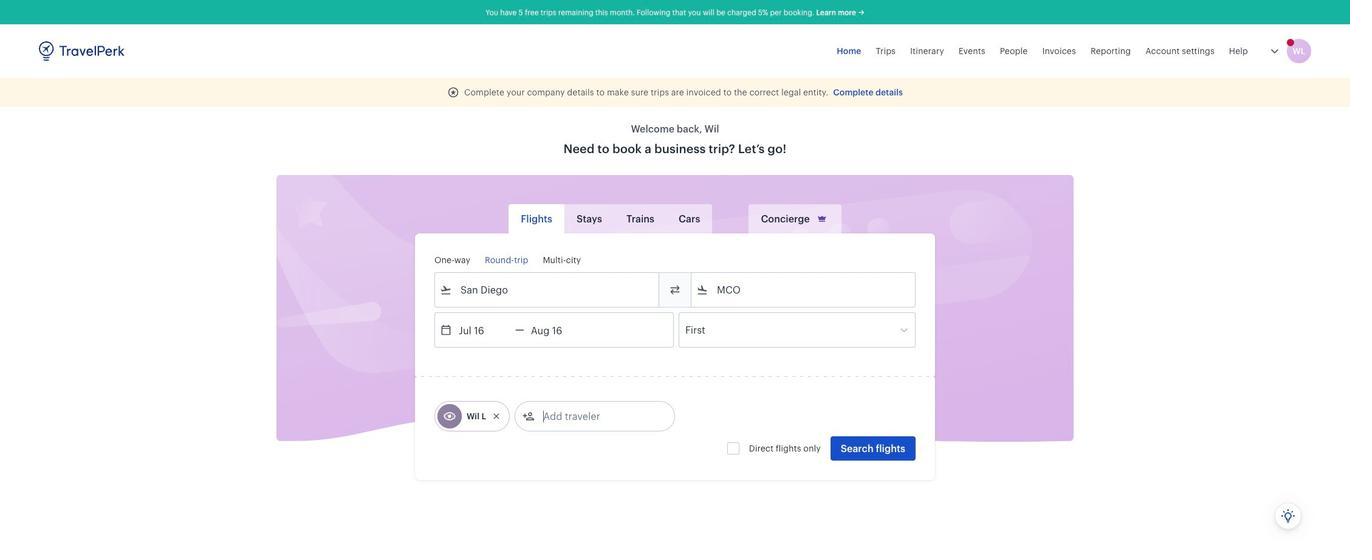 Task type: vqa. For each thing, say whether or not it's contained in the screenshot.
Move forward to switch to the next month. icon
no



Task type: locate. For each thing, give the bounding box(es) containing it.
To search field
[[709, 280, 900, 300]]

Depart text field
[[452, 313, 515, 347]]

Return text field
[[524, 313, 588, 347]]



Task type: describe. For each thing, give the bounding box(es) containing it.
From search field
[[452, 280, 643, 300]]

Add traveler search field
[[535, 407, 661, 426]]



